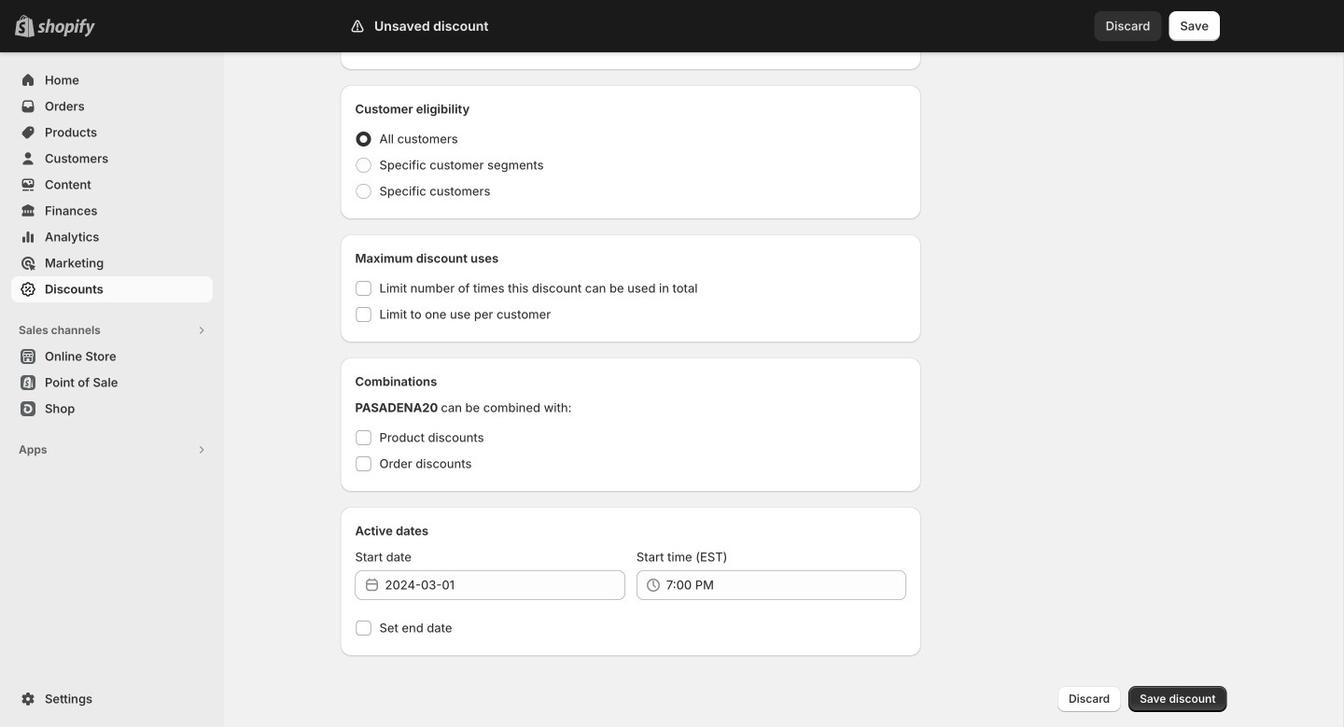 Task type: vqa. For each thing, say whether or not it's contained in the screenshot.
My Store "Icon"
no



Task type: locate. For each thing, give the bounding box(es) containing it.
YYYY-MM-DD text field
[[385, 571, 626, 600]]

Enter time text field
[[667, 571, 907, 600]]

shopify image
[[37, 18, 95, 37]]



